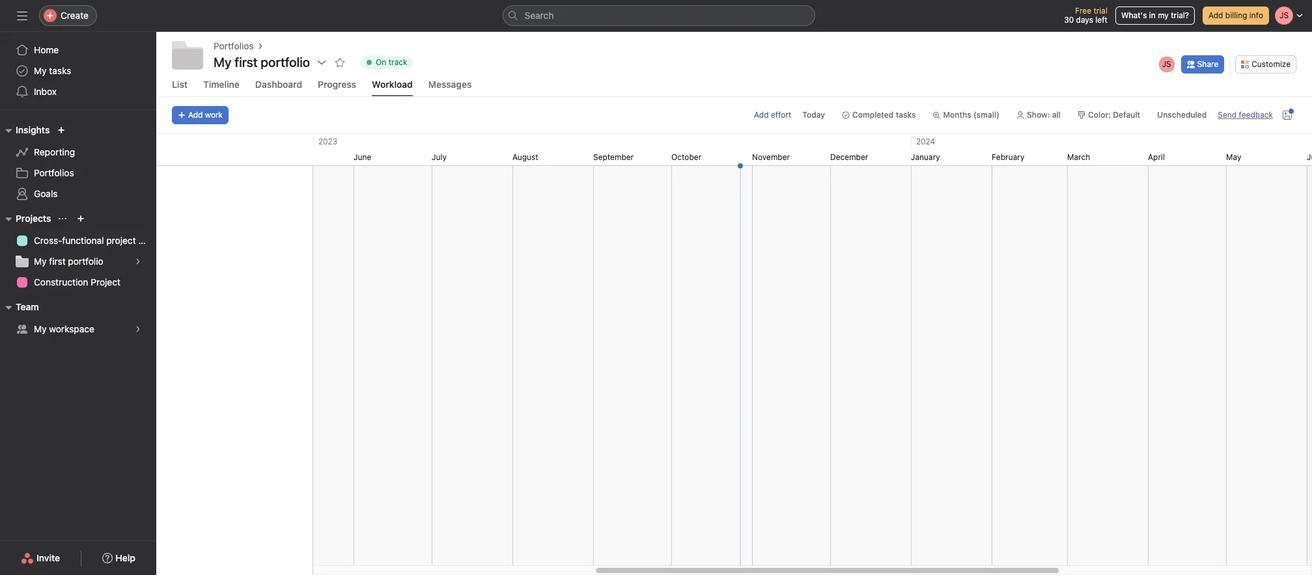 Task type: describe. For each thing, give the bounding box(es) containing it.
list link
[[172, 79, 188, 96]]

completed tasks button
[[836, 106, 922, 124]]

free trial 30 days left
[[1064, 6, 1108, 25]]

cross-functional project plan link
[[8, 231, 156, 251]]

0 horizontal spatial portfolios link
[[8, 163, 148, 184]]

first
[[49, 256, 66, 267]]

workload
[[372, 79, 413, 90]]

color: default
[[1088, 110, 1140, 120]]

on
[[376, 57, 386, 67]]

0 vertical spatial portfolios
[[214, 40, 254, 51]]

december
[[830, 152, 868, 162]]

what's in my trial? button
[[1116, 7, 1195, 25]]

add to starred image
[[335, 57, 345, 68]]

portfolio
[[68, 256, 103, 267]]

search button
[[502, 5, 815, 26]]

show options image
[[317, 57, 327, 68]]

cross-
[[34, 235, 62, 246]]

tasks for my tasks
[[49, 65, 71, 76]]

months
[[943, 110, 972, 120]]

home
[[34, 44, 59, 55]]

new project or portfolio image
[[77, 215, 85, 223]]

completed tasks
[[852, 110, 916, 120]]

search list box
[[502, 5, 815, 26]]

all
[[1052, 110, 1061, 120]]

my first portfolio
[[34, 256, 103, 267]]

reporting
[[34, 147, 75, 158]]

tasks for completed tasks
[[896, 110, 916, 120]]

track
[[389, 57, 407, 67]]

send feedback
[[1218, 110, 1273, 120]]

trial
[[1094, 6, 1108, 16]]

inbox link
[[8, 81, 148, 102]]

show options, current sort, top image
[[59, 215, 67, 223]]

color: default button
[[1072, 106, 1146, 124]]

september
[[593, 152, 634, 162]]

2024 january
[[911, 137, 940, 162]]

february
[[992, 152, 1025, 162]]

list
[[172, 79, 188, 90]]

dashboard link
[[255, 79, 302, 96]]

reporting link
[[8, 142, 148, 163]]

my first portfolio
[[214, 55, 310, 70]]

add billing info button
[[1203, 7, 1269, 25]]

show: all
[[1027, 110, 1061, 120]]

search
[[525, 10, 554, 21]]

construction
[[34, 277, 88, 288]]

add effort button
[[754, 110, 792, 120]]

customize
[[1252, 59, 1291, 69]]

send
[[1218, 110, 1237, 120]]

my for my first portfolio
[[34, 256, 47, 267]]

see details, my workspace image
[[134, 326, 142, 333]]

work
[[205, 110, 223, 120]]

january
[[911, 152, 940, 162]]

info
[[1250, 10, 1263, 20]]

functional
[[62, 235, 104, 246]]

unscheduled
[[1157, 110, 1207, 120]]

project
[[91, 277, 120, 288]]

progress link
[[318, 79, 356, 96]]

billing
[[1226, 10, 1247, 20]]

unscheduled button
[[1152, 106, 1213, 124]]

construction project
[[34, 277, 120, 288]]

portfolios inside insights element
[[34, 167, 74, 178]]

my for my tasks
[[34, 65, 47, 76]]

add effort
[[754, 110, 792, 120]]

my for my workspace
[[34, 324, 47, 335]]

my tasks link
[[8, 61, 148, 81]]

free
[[1075, 6, 1092, 16]]

invite
[[37, 553, 60, 564]]

may
[[1226, 152, 1242, 162]]



Task type: locate. For each thing, give the bounding box(es) containing it.
july
[[432, 152, 447, 162]]

add left the billing
[[1209, 10, 1223, 20]]

1 horizontal spatial portfolios
[[214, 40, 254, 51]]

project
[[106, 235, 136, 246]]

create
[[61, 10, 89, 21]]

my up inbox
[[34, 65, 47, 76]]

1 horizontal spatial portfolios link
[[214, 39, 254, 53]]

what's in my trial?
[[1121, 10, 1189, 20]]

color:
[[1088, 110, 1111, 120]]

add work
[[188, 110, 223, 120]]

2 horizontal spatial add
[[1209, 10, 1223, 20]]

2023
[[318, 137, 337, 147]]

1 vertical spatial portfolios
[[34, 167, 74, 178]]

tasks
[[49, 65, 71, 76], [896, 110, 916, 120]]

customize button
[[1236, 55, 1297, 73]]

workspace
[[49, 324, 94, 335]]

0 horizontal spatial add
[[188, 110, 203, 120]]

today button
[[797, 106, 831, 124]]

workload link
[[372, 79, 413, 96]]

plan
[[138, 235, 156, 246]]

october
[[671, 152, 702, 162]]

share
[[1197, 59, 1219, 69]]

months (small)
[[943, 110, 1000, 120]]

march
[[1067, 152, 1090, 162]]

0 vertical spatial tasks
[[49, 65, 71, 76]]

dashboard
[[255, 79, 302, 90]]

effort
[[771, 110, 792, 120]]

my up timeline
[[214, 55, 232, 70]]

my first portfolio link
[[8, 251, 148, 272]]

portfolios
[[214, 40, 254, 51], [34, 167, 74, 178]]

my
[[1158, 10, 1169, 20]]

new image
[[58, 126, 65, 134]]

months (small) button
[[927, 106, 1006, 124]]

portfolios link down "reporting"
[[8, 163, 148, 184]]

tasks inside global element
[[49, 65, 71, 76]]

create button
[[39, 5, 97, 26]]

my inside projects element
[[34, 256, 47, 267]]

add
[[1209, 10, 1223, 20], [188, 110, 203, 120], [754, 110, 769, 120]]

invite button
[[12, 547, 68, 571]]

on track button
[[354, 53, 418, 72]]

add for add billing info
[[1209, 10, 1223, 20]]

tasks right completed
[[896, 110, 916, 120]]

goals link
[[8, 184, 148, 204]]

days
[[1076, 15, 1093, 25]]

left
[[1096, 15, 1108, 25]]

messages
[[428, 79, 472, 90]]

what's
[[1121, 10, 1147, 20]]

insights
[[16, 124, 50, 135]]

messages link
[[428, 79, 472, 96]]

30
[[1064, 15, 1074, 25]]

1 vertical spatial tasks
[[896, 110, 916, 120]]

team button
[[0, 300, 39, 315]]

home link
[[8, 40, 148, 61]]

timeline
[[203, 79, 240, 90]]

teams element
[[0, 296, 156, 343]]

completed
[[852, 110, 894, 120]]

trial?
[[1171, 10, 1189, 20]]

0 vertical spatial portfolios link
[[214, 39, 254, 53]]

insights element
[[0, 119, 156, 207]]

my down team
[[34, 324, 47, 335]]

projects element
[[0, 207, 156, 296]]

august
[[513, 152, 538, 162]]

0 horizontal spatial tasks
[[49, 65, 71, 76]]

projects button
[[0, 211, 51, 227]]

share button
[[1181, 55, 1225, 73]]

portfolios link up the my first portfolio
[[214, 39, 254, 53]]

insights button
[[0, 122, 50, 138]]

add billing info
[[1209, 10, 1263, 20]]

november
[[752, 152, 790, 162]]

projects
[[16, 213, 51, 224]]

save layout as default image
[[1282, 110, 1293, 120]]

today
[[803, 110, 825, 120]]

hide sidebar image
[[17, 10, 27, 21]]

in
[[1149, 10, 1156, 20]]

tasks down home
[[49, 65, 71, 76]]

help button
[[94, 547, 144, 571]]

help
[[115, 553, 135, 564]]

tasks inside dropdown button
[[896, 110, 916, 120]]

april
[[1148, 152, 1165, 162]]

my
[[214, 55, 232, 70], [34, 65, 47, 76], [34, 256, 47, 267], [34, 324, 47, 335]]

my for my first portfolio
[[214, 55, 232, 70]]

1 vertical spatial portfolios link
[[8, 163, 148, 184]]

js
[[1162, 59, 1171, 69]]

goals
[[34, 188, 58, 199]]

on track
[[376, 57, 407, 67]]

timeline link
[[203, 79, 240, 96]]

1 horizontal spatial tasks
[[896, 110, 916, 120]]

add left effort
[[754, 110, 769, 120]]

add work button
[[172, 106, 229, 124]]

2024
[[916, 137, 935, 147]]

1 horizontal spatial add
[[754, 110, 769, 120]]

my left the 'first'
[[34, 256, 47, 267]]

my inside global element
[[34, 65, 47, 76]]

ju
[[1307, 152, 1312, 162]]

portfolios down "reporting"
[[34, 167, 74, 178]]

0 horizontal spatial portfolios
[[34, 167, 74, 178]]

my workspace
[[34, 324, 94, 335]]

add left work
[[188, 110, 203, 120]]

(small)
[[974, 110, 1000, 120]]

construction project link
[[8, 272, 148, 293]]

team
[[16, 302, 39, 313]]

send feedback link
[[1218, 109, 1273, 121]]

progress
[[318, 79, 356, 90]]

my inside 'link'
[[34, 324, 47, 335]]

feedback
[[1239, 110, 1273, 120]]

add for add work
[[188, 110, 203, 120]]

first portfolio
[[235, 55, 310, 70]]

cross-functional project plan
[[34, 235, 156, 246]]

add for add effort
[[754, 110, 769, 120]]

my tasks
[[34, 65, 71, 76]]

inbox
[[34, 86, 57, 97]]

global element
[[0, 32, 156, 110]]

default
[[1113, 110, 1140, 120]]

portfolios up the my first portfolio
[[214, 40, 254, 51]]

see details, my first portfolio image
[[134, 258, 142, 266]]



Task type: vqa. For each thing, say whether or not it's contained in the screenshot.
4th template icon from the top of the page
no



